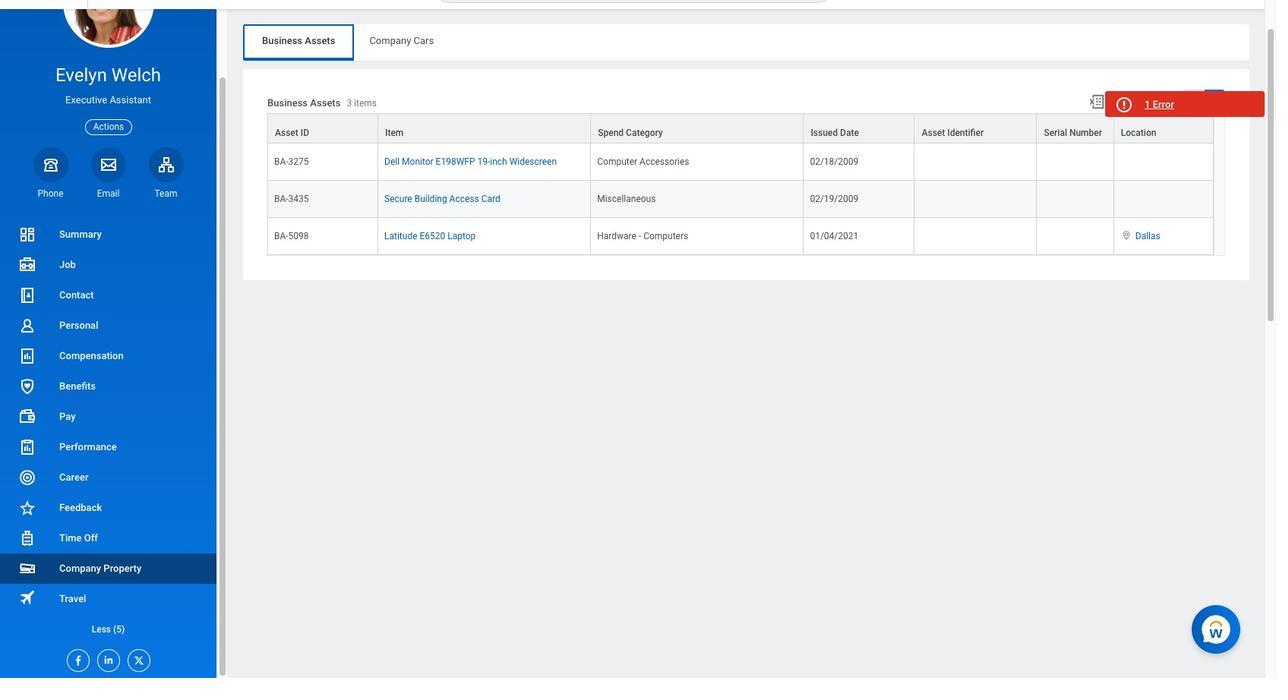 Task type: vqa. For each thing, say whether or not it's contained in the screenshot.
3rd ba- from the top
yes



Task type: describe. For each thing, give the bounding box(es) containing it.
-
[[639, 231, 641, 242]]

navigation pane region
[[0, 0, 228, 678]]

list inside navigation pane region
[[0, 220, 217, 645]]

issued date button
[[804, 114, 914, 143]]

19-
[[477, 157, 490, 167]]

facebook image
[[67, 650, 84, 667]]

location button
[[1114, 114, 1213, 143]]

feedback link
[[0, 493, 217, 523]]

hardware
[[597, 231, 637, 242]]

executive
[[65, 94, 107, 106]]

category
[[626, 128, 663, 138]]

ba- for ba-3435
[[274, 194, 288, 204]]

time off
[[59, 533, 98, 544]]

error
[[1153, 99, 1174, 110]]

inch
[[490, 157, 507, 167]]

latitude
[[384, 231, 418, 242]]

team
[[155, 188, 177, 199]]

company property link
[[0, 554, 217, 584]]

latitude e6520 laptop
[[384, 231, 476, 242]]

date
[[840, 128, 859, 138]]

dell monitor e198wfp 19-inch widescreen
[[384, 157, 557, 167]]

job link
[[0, 250, 217, 280]]

serial
[[1044, 128, 1067, 138]]

02/19/2009
[[810, 194, 859, 204]]

contact image
[[18, 286, 36, 305]]

tab list containing business assets
[[243, 24, 1250, 61]]

exclamation image
[[1118, 100, 1130, 111]]

accessories
[[640, 157, 690, 167]]

building
[[415, 194, 447, 204]]

e198wfp
[[436, 157, 475, 167]]

row containing ba-3435
[[267, 181, 1214, 218]]

select to filter grid data image
[[1127, 94, 1143, 110]]

less (5) button
[[0, 615, 217, 645]]

issued
[[811, 128, 838, 138]]

card
[[481, 194, 500, 204]]

benefits link
[[0, 372, 217, 402]]

less (5)
[[92, 624, 125, 635]]

assets for business assets 3 items
[[310, 97, 341, 109]]

3435
[[288, 194, 309, 204]]

serial number
[[1044, 128, 1102, 138]]

phone evelyn welch element
[[33, 188, 68, 200]]

secure building access card link
[[384, 191, 500, 204]]

actions
[[93, 121, 124, 132]]

x image
[[128, 650, 145, 667]]

phone image
[[40, 156, 61, 174]]

feedback
[[59, 502, 102, 514]]

less (5) button
[[0, 621, 217, 639]]

item button
[[378, 114, 590, 143]]

email evelyn welch element
[[91, 188, 126, 200]]

evelyn
[[55, 65, 107, 86]]

feedback image
[[18, 499, 36, 517]]

export to worksheets image
[[1108, 93, 1126, 112]]

performance image
[[18, 438, 36, 457]]

email button
[[91, 147, 126, 200]]

e6520
[[420, 231, 445, 242]]

job image
[[18, 256, 36, 274]]

click to view/edit grid preferences image
[[1146, 93, 1162, 110]]

asset for asset identifier
[[922, 128, 945, 138]]

phone button
[[33, 147, 68, 200]]

ba-5098 element
[[274, 228, 309, 242]]

benefits image
[[18, 378, 36, 396]]

spend
[[598, 128, 624, 138]]

secure
[[384, 194, 412, 204]]

computer accessories element
[[597, 154, 690, 167]]

access
[[449, 194, 479, 204]]

mail image
[[99, 156, 117, 174]]

pay image
[[18, 408, 36, 426]]

evelyn welch
[[55, 65, 161, 86]]

dell monitor e198wfp 19-inch widescreen link
[[384, 154, 557, 167]]

executive assistant
[[65, 94, 151, 106]]

business assets
[[262, 35, 335, 46]]

time off link
[[0, 523, 217, 554]]

summary image
[[18, 226, 36, 244]]

business for business assets 3 items
[[267, 97, 308, 109]]

ba- for ba-5098
[[274, 231, 288, 242]]

ba-3435
[[274, 194, 309, 204]]

fullscreen image
[[1165, 93, 1181, 110]]



Task type: locate. For each thing, give the bounding box(es) containing it.
widescreen
[[510, 157, 557, 167]]

1 horizontal spatial company
[[370, 35, 411, 46]]

assistant
[[110, 94, 151, 106]]

career image
[[18, 469, 36, 487]]

location
[[1121, 128, 1157, 138]]

company
[[370, 35, 411, 46], [59, 563, 101, 574]]

ba- inside ba-3435 element
[[274, 194, 288, 204]]

view team image
[[157, 156, 175, 174]]

serial number button
[[1037, 114, 1114, 143]]

company for company property
[[59, 563, 101, 574]]

0 horizontal spatial company
[[59, 563, 101, 574]]

workday assistant region
[[1192, 599, 1247, 654]]

summary
[[59, 229, 102, 240]]

email
[[97, 188, 120, 199]]

01/04/2021
[[810, 231, 859, 242]]

monitor
[[402, 157, 434, 167]]

pay link
[[0, 402, 217, 432]]

company inside list
[[59, 563, 101, 574]]

company left cars
[[370, 35, 411, 46]]

compensation
[[59, 350, 124, 362]]

ba- inside ba-5098 'element'
[[274, 231, 288, 242]]

time
[[59, 533, 82, 544]]

hardware - computers element
[[597, 228, 688, 242]]

asset id
[[275, 128, 309, 138]]

0 horizontal spatial asset
[[275, 128, 298, 138]]

computers
[[644, 231, 688, 242]]

1 error
[[1145, 99, 1174, 110]]

row containing asset id
[[267, 113, 1214, 144]]

1
[[1145, 99, 1151, 110]]

row
[[267, 113, 1214, 144], [267, 144, 1214, 181], [267, 181, 1214, 218], [267, 218, 1214, 255]]

2 ba- from the top
[[274, 194, 288, 204]]

location image
[[1120, 230, 1133, 241]]

row containing ba-3275
[[267, 144, 1214, 181]]

assets up business assets 3 items
[[305, 35, 335, 46]]

0 vertical spatial business
[[262, 35, 302, 46]]

property
[[104, 563, 141, 574]]

02/18/2009
[[810, 157, 859, 167]]

spend category button
[[591, 114, 803, 143]]

3 row from the top
[[267, 181, 1214, 218]]

compensation image
[[18, 347, 36, 365]]

business assets 3 items
[[267, 97, 377, 109]]

cell
[[915, 144, 1037, 181], [1037, 144, 1114, 181], [1114, 144, 1214, 181], [915, 181, 1037, 218], [1037, 181, 1114, 218], [1114, 181, 1214, 218], [915, 218, 1037, 255], [1037, 218, 1114, 255]]

items
[[354, 98, 377, 109]]

travel
[[59, 593, 86, 605]]

job
[[59, 259, 76, 270]]

company property
[[59, 563, 141, 574]]

list
[[0, 220, 217, 645]]

3275
[[288, 157, 309, 167]]

spend category
[[598, 128, 663, 138]]

ba- down ba-3435
[[274, 231, 288, 242]]

career
[[59, 472, 89, 483]]

4 row from the top
[[267, 218, 1214, 255]]

1 ba- from the top
[[274, 157, 288, 167]]

business inside tab list
[[262, 35, 302, 46]]

performance
[[59, 441, 117, 453]]

off
[[84, 533, 98, 544]]

asset left identifier
[[922, 128, 945, 138]]

benefits
[[59, 381, 96, 392]]

computer accessories
[[597, 157, 690, 167]]

assets for business assets
[[305, 35, 335, 46]]

hardware - computers
[[597, 231, 688, 242]]

asset identifier
[[922, 128, 984, 138]]

5098
[[288, 231, 309, 242]]

career link
[[0, 463, 217, 493]]

team link
[[149, 147, 183, 200]]

team evelyn welch element
[[149, 188, 183, 200]]

1 vertical spatial company
[[59, 563, 101, 574]]

compensation link
[[0, 341, 217, 372]]

table image
[[1187, 93, 1202, 108]]

0 vertical spatial assets
[[305, 35, 335, 46]]

banner
[[0, 0, 1265, 9]]

toolbar
[[1082, 90, 1225, 113]]

number
[[1070, 128, 1102, 138]]

company inside tab list
[[370, 35, 411, 46]]

item
[[385, 128, 404, 138]]

asset
[[275, 128, 298, 138], [922, 128, 945, 138]]

linkedin image
[[98, 650, 114, 666]]

actions button
[[85, 119, 132, 135]]

ba-3275
[[274, 157, 309, 167]]

ba-3275 element
[[274, 154, 309, 167]]

asset id button
[[268, 114, 378, 143]]

tab list
[[243, 24, 1250, 61]]

ba- up ba-5098 'element'
[[274, 194, 288, 204]]

id
[[301, 128, 309, 138]]

business for business assets
[[262, 35, 302, 46]]

asset left id
[[275, 128, 298, 138]]

assets inside tab list
[[305, 35, 335, 46]]

contact
[[59, 289, 94, 301]]

business up business assets 3 items
[[262, 35, 302, 46]]

computer
[[597, 157, 637, 167]]

pay
[[59, 411, 76, 422]]

1 vertical spatial ba-
[[274, 194, 288, 204]]

company for company cars
[[370, 35, 411, 46]]

personal
[[59, 320, 98, 331]]

2 asset from the left
[[922, 128, 945, 138]]

3
[[347, 98, 352, 109]]

1 vertical spatial business
[[267, 97, 308, 109]]

assets left 3
[[310, 97, 341, 109]]

ba- for ba-3275
[[274, 157, 288, 167]]

dallas link
[[1136, 228, 1161, 242]]

3 ba- from the top
[[274, 231, 288, 242]]

assets
[[305, 35, 335, 46], [310, 97, 341, 109]]

expand table image
[[1207, 93, 1222, 108]]

dell
[[384, 157, 400, 167]]

travel image
[[18, 589, 36, 607]]

0 vertical spatial ba-
[[274, 157, 288, 167]]

less
[[92, 624, 111, 635]]

time off image
[[18, 530, 36, 548]]

row containing ba-5098
[[267, 218, 1214, 255]]

ba-3435 element
[[274, 191, 309, 204]]

ba-
[[274, 157, 288, 167], [274, 194, 288, 204], [274, 231, 288, 242]]

company down the time off at the bottom of the page
[[59, 563, 101, 574]]

miscellaneous element
[[597, 191, 656, 204]]

export to excel image
[[1089, 93, 1105, 110]]

phone
[[38, 188, 63, 199]]

2 row from the top
[[267, 144, 1214, 181]]

personal link
[[0, 311, 217, 341]]

2 vertical spatial ba-
[[274, 231, 288, 242]]

list containing summary
[[0, 220, 217, 645]]

company cars
[[370, 35, 434, 46]]

asset for asset id
[[275, 128, 298, 138]]

1 horizontal spatial asset
[[922, 128, 945, 138]]

(5)
[[113, 624, 125, 635]]

1 row from the top
[[267, 113, 1214, 144]]

0 vertical spatial company
[[370, 35, 411, 46]]

company property image
[[18, 560, 36, 578]]

1 vertical spatial assets
[[310, 97, 341, 109]]

ba-5098
[[274, 231, 309, 242]]

cars
[[414, 35, 434, 46]]

welch
[[112, 65, 161, 86]]

ba- down asset id
[[274, 157, 288, 167]]

asset identifier button
[[915, 114, 1037, 143]]

laptop
[[448, 231, 476, 242]]

contact link
[[0, 280, 217, 311]]

1 error button
[[1105, 91, 1265, 117]]

1 asset from the left
[[275, 128, 298, 138]]

dallas
[[1136, 231, 1161, 242]]

personal image
[[18, 317, 36, 335]]

travel link
[[0, 584, 217, 615]]

ba- inside ba-3275 element
[[274, 157, 288, 167]]

secure building access card
[[384, 194, 500, 204]]

business up asset id
[[267, 97, 308, 109]]



